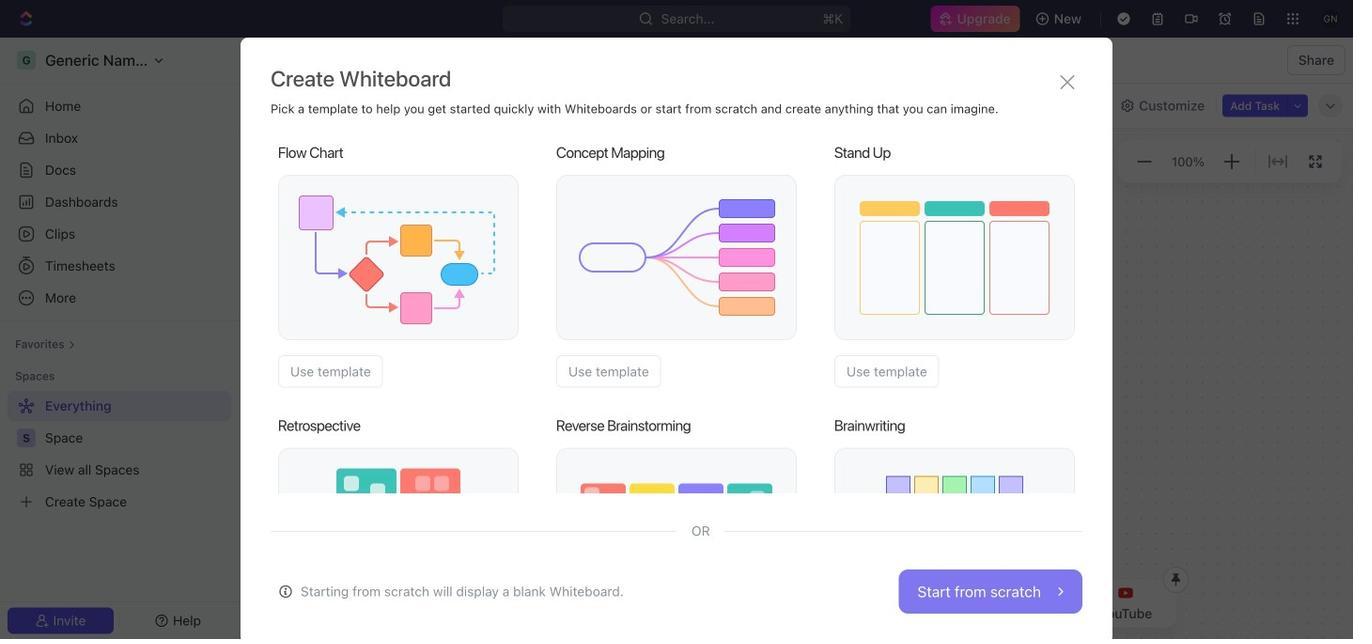 Task type: describe. For each thing, give the bounding box(es) containing it.
sidebar navigation
[[0, 38, 240, 639]]



Task type: vqa. For each thing, say whether or not it's contained in the screenshot.
tree
yes



Task type: locate. For each thing, give the bounding box(es) containing it.
dialog
[[241, 38, 1113, 639]]

tree inside the sidebar navigation
[[8, 391, 231, 517]]

tree
[[8, 391, 231, 517]]



